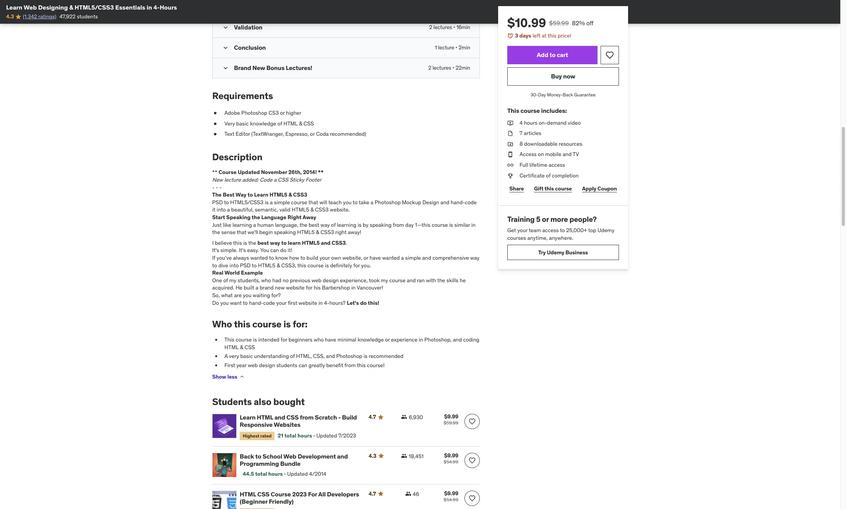 Task type: vqa. For each thing, say whether or not it's contained in the screenshot.
'www.nasbaregistry.org'
no



Task type: locate. For each thing, give the bounding box(es) containing it.
2 vertical spatial your
[[276, 299, 287, 306]]

1 vertical spatial basic
[[240, 353, 253, 360]]

1 horizontal spatial new
[[253, 64, 265, 72]]

website
[[286, 284, 305, 291], [299, 299, 317, 306]]

have up you.
[[370, 254, 381, 261]]

(1,342 ratings)
[[23, 13, 56, 20]]

0 vertical spatial updated
[[238, 169, 260, 176]]

2 vertical spatial photoshop
[[336, 353, 363, 360]]

2 for validation
[[429, 24, 433, 31]]

for right intended
[[281, 336, 287, 343]]

2 ** from the left
[[318, 169, 324, 176]]

left
[[533, 32, 541, 39]]

in right the experience
[[419, 336, 423, 343]]

xsmall image left 6,930
[[401, 414, 408, 420]]

or inside ** course updated november 26th, 2014! ** new lecture added: code a css sticky footer - - - the best way to learn html5 & css3 psd to html5/css3 is a simple course that will teach you to take a photoshop mockup design and hand-code it into a beautiful, semantic, valid html5 & css3 website. start speaking the language right away just like learning a human language, the best way of learning is by speaking from day 1—this course is similar in the sense that we'll begin speaking html5 & css3 right away! i believe this is the best way to learn html5 and css3 . it's simple. it's easy. you can do it! if you've always wanted to know how to build your own website, or have wanted a simple and comprehensive way to dive into psd to html5 & css3, this course is definitely for you. real world example one of my students, who had no previous web design experience, took my course and ran with the skills he acquired. he built a brand new website for his barbershop in vancouver! so, what are you waiting for? do you want to hand-code your first website in 4-hours? let's do this!
[[364, 254, 369, 261]]

and left ran
[[407, 277, 416, 284]]

html down 44.5
[[240, 490, 256, 498]]

scratch
[[315, 414, 337, 421]]

0 vertical spatial 2
[[429, 24, 433, 31]]

demand
[[547, 119, 567, 126]]

who
[[261, 277, 271, 284], [314, 336, 324, 343]]

you down built
[[243, 292, 252, 299]]

best up you
[[258, 239, 269, 246]]

new up the
[[212, 176, 223, 183]]

0 horizontal spatial do
[[280, 247, 287, 254]]

in inside the "this course is intended for beginners who have minimal knowledge or experience in photoshop, and coding html & css a very basic understanding of html, css, and photoshop is recommended first year web design students can greatly benefit from this course!"
[[419, 336, 423, 343]]

2 $9.99 $54.99 from the top
[[444, 490, 459, 503]]

0 vertical spatial design
[[323, 277, 339, 284]]

4.7 for 6,930
[[369, 414, 376, 420]]

validation
[[234, 23, 263, 31]]

total for 21
[[285, 432, 297, 439]]

wishlist image
[[469, 495, 476, 502]]

html5 up 'right' on the left top of page
[[292, 206, 309, 213]]

xsmall image left 46
[[405, 491, 411, 497]]

0 vertical spatial hours
[[524, 119, 538, 126]]

psd down always
[[240, 262, 251, 269]]

students down learn web designing & html5/css3 essentials in 4-hours
[[77, 13, 98, 20]]

2 vertical spatial wishlist image
[[469, 457, 476, 464]]

0 vertical spatial 4.7
[[369, 414, 376, 420]]

css down november
[[278, 176, 288, 183]]

hours
[[160, 3, 177, 11]]

development
[[298, 453, 336, 460]]

bundle
[[280, 460, 301, 468]]

psd down the
[[212, 199, 223, 206]]

0 vertical spatial photoshop
[[241, 109, 267, 116]]

$59.99 for $10.99
[[549, 19, 569, 27]]

simple up ran
[[405, 254, 421, 261]]

design
[[323, 277, 339, 284], [259, 362, 275, 369]]

my down world at the bottom
[[229, 277, 237, 284]]

this inside the "this course is intended for beginners who have minimal knowledge or experience in photoshop, and coding html & css a very basic understanding of html, css, and photoshop is recommended first year web design students can greatly benefit from this course!"
[[225, 336, 234, 343]]

your inside training 5 or more people? get your team access to 25,000+ top udemy courses anytime, anywhere.
[[518, 227, 528, 234]]

0 vertical spatial speaking
[[370, 221, 392, 228]]

$59.99 for $9.99
[[444, 420, 459, 426]]

xsmall image for full lifetime access
[[508, 161, 514, 169]]

access on mobile and tv
[[520, 151, 579, 158]]

course
[[219, 169, 237, 176], [271, 490, 291, 498]]

have inside the "this course is intended for beginners who have minimal knowledge or experience in photoshop, and coding html & css a very basic understanding of html, css, and photoshop is recommended first year web design students can greatly benefit from this course!"
[[325, 336, 336, 343]]

0 horizontal spatial my
[[229, 277, 237, 284]]

0 horizontal spatial $59.99
[[444, 420, 459, 426]]

2 horizontal spatial hours
[[524, 119, 538, 126]]

xsmall image for 6,930
[[401, 414, 408, 420]]

that left will
[[309, 199, 318, 206]]

code down for?
[[263, 299, 275, 306]]

2 horizontal spatial for
[[354, 262, 360, 269]]

web up his
[[312, 277, 322, 284]]

access up anywhere.
[[543, 227, 559, 234]]

1 horizontal spatial way
[[321, 221, 330, 228]]

1 horizontal spatial design
[[323, 277, 339, 284]]

1 horizontal spatial course
[[271, 490, 291, 498]]

code up similar
[[465, 199, 477, 206]]

1 horizontal spatial code
[[465, 199, 477, 206]]

0 horizontal spatial it's
[[212, 247, 219, 254]]

to left learn
[[281, 239, 287, 246]]

who up css,
[[314, 336, 324, 343]]

who inside the "this course is intended for beginners who have minimal knowledge or experience in photoshop, and coding html & css a very basic understanding of html, css, and photoshop is recommended first year web design students can greatly benefit from this course!"
[[314, 336, 324, 343]]

1 horizontal spatial can
[[299, 362, 307, 369]]

simple.
[[221, 247, 238, 254]]

& up valid
[[289, 191, 292, 198]]

teach
[[329, 199, 342, 206]]

more
[[551, 215, 568, 224]]

day
[[538, 92, 546, 97]]

share
[[510, 185, 524, 192]]

who up brand at the bottom
[[261, 277, 271, 284]]

to left school
[[255, 453, 261, 460]]

in
[[147, 3, 152, 11], [472, 221, 476, 228], [352, 284, 356, 291], [319, 299, 323, 306], [419, 336, 423, 343]]

alarm image
[[508, 33, 514, 39]]

is up course!
[[364, 353, 368, 360]]

0 vertical spatial 4-
[[154, 3, 160, 11]]

1 vertical spatial knowledge
[[358, 336, 384, 343]]

to inside the back to school web development and programming bundle
[[255, 453, 261, 460]]

is
[[265, 199, 269, 206], [358, 221, 362, 228], [449, 221, 453, 228], [243, 239, 247, 246], [325, 262, 329, 269], [284, 318, 291, 330], [253, 336, 257, 343], [364, 353, 368, 360]]

at
[[542, 32, 547, 39]]

or left 'coda'
[[310, 130, 315, 137]]

0 vertical spatial basic
[[236, 120, 249, 127]]

html css course 2023 for all developers (beginner friendly)
[[240, 490, 359, 505]]

1 horizontal spatial learning
[[337, 221, 357, 228]]

learn html and css from scratch - build responsive websites link
[[240, 414, 360, 429]]

0 vertical spatial website
[[286, 284, 305, 291]]

way right comprehensive
[[471, 254, 480, 261]]

1 vertical spatial 4.3
[[369, 453, 377, 459]]

html down higher
[[284, 120, 298, 127]]

my right took
[[381, 277, 388, 284]]

you
[[343, 199, 352, 206], [243, 292, 252, 299], [220, 299, 229, 306]]

0 vertical spatial your
[[518, 227, 528, 234]]

css inside html css course 2023 for all developers (beginner friendly)
[[257, 490, 270, 498]]

days
[[520, 32, 532, 39]]

for:
[[293, 318, 308, 330]]

small image
[[222, 44, 230, 52], [222, 64, 230, 72]]

back
[[563, 92, 573, 97], [240, 453, 254, 460]]

1 vertical spatial have
[[325, 336, 336, 343]]

and right design
[[441, 199, 450, 206]]

anytime,
[[528, 234, 548, 241]]

html down also on the bottom left of page
[[257, 414, 273, 421]]

from inside learn html and css from scratch - build responsive websites
[[300, 414, 314, 421]]

xsmall image for 46
[[405, 491, 411, 497]]

1 horizontal spatial updated
[[287, 471, 308, 478]]

the up 'easy.' on the top left of the page
[[248, 239, 256, 246]]

this left course!
[[357, 362, 366, 369]]

xsmall image left adobe
[[212, 109, 218, 117]]

1 it's from the left
[[212, 247, 219, 254]]

updated for 21 total hours
[[317, 432, 337, 439]]

udemy
[[598, 227, 615, 234], [547, 249, 565, 256]]

0 vertical spatial course
[[219, 169, 237, 176]]

1 vertical spatial for
[[306, 284, 313, 291]]

4- inside ** course updated november 26th, 2014! ** new lecture added: code a css sticky footer - - - the best way to learn html5 & css3 psd to html5/css3 is a simple course that will teach you to take a photoshop mockup design and hand-code it into a beautiful, semantic, valid html5 & css3 website. start speaking the language right away just like learning a human language, the best way of learning is by speaking from day 1—this course is similar in the sense that we'll begin speaking html5 & css3 right away! i believe this is the best way to learn html5 and css3 . it's simple. it's easy. you can do it! if you've always wanted to know how to build your own website, or have wanted a simple and comprehensive way to dive into psd to html5 & css3, this course is definitely for you. real world example one of my students, who had no previous web design experience, took my course and ran with the skills he acquired. he built a brand new website for his barbershop in vancouver! so, what are you waiting for? do you want to hand-code your first website in 4-hours? let's do this!
[[324, 299, 330, 306]]

1 $54.99 from the top
[[444, 459, 459, 465]]

1 horizontal spatial best
[[309, 221, 319, 228]]

access inside training 5 or more people? get your team access to 25,000+ top udemy courses anytime, anywhere.
[[543, 227, 559, 234]]

a
[[225, 353, 228, 360]]

xsmall image for 7
[[508, 130, 514, 137]]

try udemy business link
[[508, 245, 619, 260]]

- inside learn html and css from scratch - build responsive websites
[[338, 414, 341, 421]]

learning
[[233, 221, 252, 228], [337, 221, 357, 228]]

language,
[[275, 221, 299, 228]]

2 vertical spatial from
[[300, 414, 314, 421]]

1 horizontal spatial have
[[370, 254, 381, 261]]

4.7 right build
[[369, 414, 376, 420]]

3 $9.99 from the top
[[444, 490, 459, 497]]

$59.99 up price!
[[549, 19, 569, 27]]

1 vertical spatial course
[[271, 490, 291, 498]]

2 horizontal spatial photoshop
[[375, 199, 401, 206]]

away!
[[348, 229, 361, 236]]

and up benefit
[[326, 353, 335, 360]]

0 vertical spatial for
[[354, 262, 360, 269]]

students
[[77, 13, 98, 20], [277, 362, 298, 369]]

courses
[[508, 234, 526, 241]]

or up recommended
[[385, 336, 390, 343]]

he
[[236, 284, 243, 291]]

0 vertical spatial from
[[393, 221, 404, 228]]

4- down barbershop
[[324, 299, 330, 306]]

hand- up similar
[[451, 199, 465, 206]]

requirements
[[212, 90, 273, 102]]

my
[[229, 277, 237, 284], [381, 277, 388, 284]]

1 vertical spatial wishlist image
[[469, 418, 476, 425]]

learn for web
[[6, 3, 22, 11]]

$59.99 inside $10.99 $59.99 82% off
[[549, 19, 569, 27]]

html5/css3 up 47,922 students
[[75, 3, 114, 11]]

2 $9.99 from the top
[[444, 452, 459, 459]]

2 4.7 from the top
[[369, 490, 376, 497]]

the right the with
[[438, 277, 445, 284]]

vancouver!
[[357, 284, 383, 291]]

1 horizontal spatial knowledge
[[358, 336, 384, 343]]

0 horizontal spatial way
[[270, 239, 280, 246]]

web up (1,342 in the left of the page
[[24, 3, 37, 11]]

& inside the "this course is intended for beginners who have minimal knowledge or experience in photoshop, and coding html & css a very basic understanding of html, css, and photoshop is recommended first year web design students can greatly benefit from this course!"
[[240, 344, 243, 351]]

design inside the "this course is intended for beginners who have minimal knowledge or experience in photoshop, and coding html & css a very basic understanding of html, css, and photoshop is recommended first year web design students can greatly benefit from this course!"
[[259, 362, 275, 369]]

from left day
[[393, 221, 404, 228]]

basic inside the "this course is intended for beginners who have minimal knowledge or experience in photoshop, and coding html & css a very basic understanding of html, css, and photoshop is recommended first year web design students can greatly benefit from this course!"
[[240, 353, 253, 360]]

1 vertical spatial access
[[543, 227, 559, 234]]

start
[[212, 214, 225, 221]]

learn inside learn html and css from scratch - build responsive websites
[[240, 414, 256, 421]]

coupon
[[598, 185, 617, 192]]

0 horizontal spatial web
[[248, 362, 258, 369]]

html inside html css course 2023 for all developers (beginner friendly)
[[240, 490, 256, 498]]

website.
[[330, 206, 350, 213]]

easy.
[[247, 247, 259, 254]]

updated down the scratch
[[317, 432, 337, 439]]

back up 44.5
[[240, 453, 254, 460]]

2023
[[292, 490, 307, 498]]

course left 2023 on the left of page
[[271, 490, 291, 498]]

xsmall image
[[212, 109, 218, 117], [508, 119, 514, 127], [212, 120, 218, 127], [508, 130, 514, 137], [212, 130, 218, 138], [508, 140, 514, 148], [508, 151, 514, 158], [508, 172, 514, 179], [401, 453, 407, 459]]

6,930
[[409, 414, 423, 421]]

do left it! at the left of page
[[280, 247, 287, 254]]

basic up the 'editor'
[[236, 120, 249, 127]]

0 horizontal spatial for
[[281, 336, 287, 343]]

**
[[212, 169, 217, 176], [318, 169, 324, 176]]

47,922
[[59, 13, 76, 20]]

small image
[[222, 24, 230, 31]]

css3 down will
[[315, 206, 329, 213]]

$54.99
[[444, 459, 459, 465], [444, 497, 459, 503]]

of left "html,"
[[290, 353, 295, 360]]

1 vertical spatial hours
[[298, 432, 312, 439]]

and inside learn html and css from scratch - build responsive websites
[[275, 414, 285, 421]]

1 learning from the left
[[233, 221, 252, 228]]

your up the courses
[[518, 227, 528, 234]]

1 vertical spatial total
[[255, 471, 267, 478]]

course inside the "this course is intended for beginners who have minimal knowledge or experience in photoshop, and coding html & css a very basic understanding of html, css, and photoshop is recommended first year web design students can greatly benefit from this course!"
[[236, 336, 252, 343]]

have left minimal
[[325, 336, 336, 343]]

i
[[212, 239, 214, 246]]

1 horizontal spatial udemy
[[598, 227, 615, 234]]

1 vertical spatial web
[[284, 453, 297, 460]]

course down description
[[219, 169, 237, 176]]

0 horizontal spatial design
[[259, 362, 275, 369]]

1 vertical spatial photoshop
[[375, 199, 401, 206]]

web inside the back to school web development and programming bundle
[[284, 453, 297, 460]]

small image left brand
[[222, 64, 230, 72]]

back to school web development and programming bundle link
[[240, 453, 360, 468]]

47,922 students
[[59, 13, 98, 20]]

1 horizontal spatial that
[[309, 199, 318, 206]]

0 horizontal spatial that
[[237, 229, 246, 236]]

and down bought
[[275, 414, 285, 421]]

to
[[550, 51, 556, 59], [248, 191, 253, 198], [224, 199, 229, 206], [353, 199, 358, 206], [560, 227, 565, 234], [281, 239, 287, 246], [269, 254, 274, 261], [301, 254, 305, 261], [212, 262, 217, 269], [252, 262, 257, 269], [243, 299, 248, 306], [255, 453, 261, 460]]

brand
[[234, 64, 251, 72]]

2
[[429, 24, 433, 31], [429, 64, 432, 71]]

try udemy business
[[539, 249, 588, 256]]

1 vertical spatial psd
[[240, 262, 251, 269]]

for
[[308, 490, 317, 498]]

learn inside ** course updated november 26th, 2014! ** new lecture added: code a css sticky footer - - - the best way to learn html5 & css3 psd to html5/css3 is a simple course that will teach you to take a photoshop mockup design and hand-code it into a beautiful, semantic, valid html5 & css3 website. start speaking the language right away just like learning a human language, the best way of learning is by speaking from day 1—this course is similar in the sense that we'll begin speaking html5 & css3 right away! i believe this is the best way to learn html5 and css3 . it's simple. it's easy. you can do it! if you've always wanted to know how to build your own website, or have wanted a simple and comprehensive way to dive into psd to html5 & css3, this course is definitely for you. real world example one of my students, who had no previous web design experience, took my course and ran with the skills he acquired. he built a brand new website for his barbershop in vancouver! so, what are you waiting for? do you want to hand-code your first website in 4-hours? let's do this!
[[254, 191, 268, 198]]

0 horizontal spatial updated
[[238, 169, 260, 176]]

lifetime
[[530, 161, 548, 168]]

4
[[520, 119, 523, 126]]

lectures for brand new bonus lectures!
[[433, 64, 452, 71]]

hours down school
[[268, 471, 283, 478]]

cart
[[557, 51, 569, 59]]

2 small image from the top
[[222, 64, 230, 72]]

have inside ** course updated november 26th, 2014! ** new lecture added: code a css sticky footer - - - the best way to learn html5 & css3 psd to html5/css3 is a simple course that will teach you to take a photoshop mockup design and hand-code it into a beautiful, semantic, valid html5 & css3 website. start speaking the language right away just like learning a human language, the best way of learning is by speaking from day 1—this course is similar in the sense that we'll begin speaking html5 & css3 right away! i believe this is the best way to learn html5 and css3 . it's simple. it's easy. you can do it! if you've always wanted to know how to build your own website, or have wanted a simple and comprehensive way to dive into psd to html5 & css3, this course is definitely for you. real world example one of my students, who had no previous web design experience, took my course and ran with the skills he acquired. he built a brand new website for his barbershop in vancouver! so, what are you waiting for? do you want to hand-code your first website in 4-hours? let's do this!
[[370, 254, 381, 261]]

0 vertical spatial simple
[[274, 199, 290, 206]]

lectures!
[[286, 64, 312, 72]]

2 horizontal spatial your
[[518, 227, 528, 234]]

skills
[[447, 277, 459, 284]]

22min
[[456, 64, 471, 71]]

0 horizontal spatial code
[[263, 299, 275, 306]]

students inside the "this course is intended for beginners who have minimal knowledge or experience in photoshop, and coding html & css a very basic understanding of html, css, and photoshop is recommended first year web design students can greatly benefit from this course!"
[[277, 362, 298, 369]]

web right school
[[284, 453, 297, 460]]

1 my from the left
[[229, 277, 237, 284]]

css up year
[[245, 344, 255, 351]]

2 horizontal spatial way
[[471, 254, 480, 261]]

by
[[363, 221, 369, 228]]

this for this course includes:
[[508, 107, 520, 115]]

1 vertical spatial back
[[240, 453, 254, 460]]

students down understanding
[[277, 362, 298, 369]]

html inside learn html and css from scratch - build responsive websites
[[257, 414, 273, 421]]

barbershop
[[322, 284, 350, 291]]

photoshop up very basic knowledge of html & css
[[241, 109, 267, 116]]

course!
[[367, 362, 385, 369]]

0 horizontal spatial wanted
[[250, 254, 268, 261]]

1 vertical spatial html5/css3
[[230, 199, 264, 206]]

into up world at the bottom
[[230, 262, 239, 269]]

for inside the "this course is intended for beginners who have minimal knowledge or experience in photoshop, and coding html & css a very basic understanding of html, css, and photoshop is recommended first year web design students can greatly benefit from this course!"
[[281, 336, 287, 343]]

total right 21
[[285, 432, 297, 439]]

small image down small icon
[[222, 44, 230, 52]]

simple
[[274, 199, 290, 206], [405, 254, 421, 261]]

lecture inside ** course updated november 26th, 2014! ** new lecture added: code a css sticky footer - - - the best way to learn html5 & css3 psd to html5/css3 is a simple course that will teach you to take a photoshop mockup design and hand-code it into a beautiful, semantic, valid html5 & css3 website. start speaking the language right away just like learning a human language, the best way of learning is by speaking from day 1—this course is similar in the sense that we'll begin speaking html5 & css3 right away! i believe this is the best way to learn html5 and css3 . it's simple. it's easy. you can do it! if you've always wanted to know how to build your own website, or have wanted a simple and comprehensive way to dive into psd to html5 & css3, this course is definitely for you. real world example one of my students, who had no previous web design experience, took my course and ran with the skills he acquired. he built a brand new website for his barbershop in vancouver! so, what are you waiting for? do you want to hand-code your first website in 4-hours? let's do this!
[[224, 176, 241, 183]]

html css course 2023 for all developers (beginner friendly) link
[[240, 490, 360, 505]]

1 horizontal spatial simple
[[405, 254, 421, 261]]

xsmall image left access
[[508, 151, 514, 158]]

course inside ** course updated november 26th, 2014! ** new lecture added: code a css sticky footer - - - the best way to learn html5 & css3 psd to html5/css3 is a simple course that will teach you to take a photoshop mockup design and hand-code it into a beautiful, semantic, valid html5 & css3 website. start speaking the language right away just like learning a human language, the best way of learning is by speaking from day 1—this course is similar in the sense that we'll begin speaking html5 & css3 right away! i believe this is the best way to learn html5 and css3 . it's simple. it's easy. you can do it! if you've always wanted to know how to build your own website, or have wanted a simple and comprehensive way to dive into psd to html5 & css3, this course is definitely for you. real world example one of my students, who had no previous web design experience, took my course and ran with the skills he acquired. he built a brand new website for his barbershop in vancouver! so, what are you waiting for? do you want to hand-code your first website in 4-hours? let's do this!
[[219, 169, 237, 176]]

on-
[[539, 119, 547, 126]]

of inside the "this course is intended for beginners who have minimal knowledge or experience in photoshop, and coding html & css a very basic understanding of html, css, and photoshop is recommended first year web design students can greatly benefit from this course!"
[[290, 353, 295, 360]]

css3
[[293, 191, 307, 198], [315, 206, 329, 213], [321, 229, 334, 236], [332, 239, 346, 246]]

1 horizontal spatial into
[[230, 262, 239, 269]]

website down "previous"
[[286, 284, 305, 291]]

0 horizontal spatial you
[[220, 299, 229, 306]]

1 $9.99 from the top
[[444, 413, 459, 420]]

knowledge down "adobe photoshop cs3 or higher"
[[250, 120, 276, 127]]

best down away
[[309, 221, 319, 228]]

css3 down "right"
[[332, 239, 346, 246]]

hours?
[[330, 299, 346, 306]]

share button
[[508, 181, 526, 196]]

$9.99 inside the $9.99 $59.99
[[444, 413, 459, 420]]

0 horizontal spatial web
[[24, 3, 37, 11]]

2 vertical spatial $9.99
[[444, 490, 459, 497]]

1 horizontal spatial hours
[[298, 432, 312, 439]]

wanted
[[250, 254, 268, 261], [382, 254, 400, 261]]

1 small image from the top
[[222, 44, 230, 52]]

xsmall image for access
[[508, 151, 514, 158]]

1 horizontal spatial your
[[320, 254, 330, 261]]

• left the "2min"
[[456, 44, 458, 51]]

1 vertical spatial $9.99
[[444, 452, 459, 459]]

year
[[237, 362, 247, 369]]

a
[[274, 176, 277, 183], [270, 199, 273, 206], [371, 199, 374, 206], [227, 206, 230, 213], [253, 221, 256, 228], [401, 254, 404, 261], [256, 284, 259, 291]]

2min
[[459, 44, 471, 51]]

xsmall image right less
[[239, 374, 245, 380]]

1 vertical spatial from
[[345, 362, 356, 369]]

anywhere.
[[549, 234, 574, 241]]

total
[[285, 432, 297, 439], [255, 471, 267, 478]]

the down away
[[300, 221, 308, 228]]

website right first
[[299, 299, 317, 306]]

knowledge inside the "this course is intended for beginners who have minimal knowledge or experience in photoshop, and coding html & css a very basic understanding of html, css, and photoshop is recommended first year web design students can greatly benefit from this course!"
[[358, 336, 384, 343]]

2 left 16min
[[429, 24, 433, 31]]

2 vertical spatial you
[[220, 299, 229, 306]]

brand new bonus lectures!
[[234, 64, 312, 72]]

what
[[221, 292, 233, 299]]

from left the scratch
[[300, 414, 314, 421]]

students,
[[238, 277, 260, 284]]

0 horizontal spatial this
[[225, 336, 234, 343]]

$9.99 $54.99 for 46
[[444, 490, 459, 503]]

it
[[212, 206, 216, 213]]

1 $9.99 $54.99 from the top
[[444, 452, 459, 465]]

access down the mobile
[[549, 161, 565, 168]]

definitely
[[330, 262, 352, 269]]

$9.99
[[444, 413, 459, 420], [444, 452, 459, 459], [444, 490, 459, 497]]

udemy inside training 5 or more people? get your team access to 25,000+ top udemy courses anytime, anywhere.
[[598, 227, 615, 234]]

one
[[212, 277, 222, 284]]

$9.99 $54.99 for 18,451
[[444, 452, 459, 465]]

wishlist image
[[606, 50, 615, 60], [469, 418, 476, 425], [469, 457, 476, 464]]

1 horizontal spatial my
[[381, 277, 388, 284]]

html5/css3 inside ** course updated november 26th, 2014! ** new lecture added: code a css sticky footer - - - the best way to learn html5 & css3 psd to html5/css3 is a simple course that will teach you to take a photoshop mockup design and hand-code it into a beautiful, semantic, valid html5 & css3 website. start speaking the language right away just like learning a human language, the best way of learning is by speaking from day 1—this course is similar in the sense that we'll begin speaking html5 & css3 right away! i believe this is the best way to learn html5 and css3 . it's simple. it's easy. you can do it! if you've always wanted to know how to build your own website, or have wanted a simple and comprehensive way to dive into psd to html5 & css3, this course is definitely for you. real world example one of my students, who had no previous web design experience, took my course and ran with the skills he acquired. he built a brand new website for his barbershop in vancouver! so, what are you waiting for? do you want to hand-code your first website in 4-hours? let's do this!
[[230, 199, 264, 206]]

css inside the "this course is intended for beginners who have minimal knowledge or experience in photoshop, and coding html & css a very basic understanding of html, css, and photoshop is recommended first year web design students can greatly benefit from this course!"
[[245, 344, 255, 351]]

0 horizontal spatial udemy
[[547, 249, 565, 256]]

1 4.7 from the top
[[369, 414, 376, 420]]

0 horizontal spatial **
[[212, 169, 217, 176]]

1 horizontal spatial web
[[284, 453, 297, 460]]

1 horizontal spatial photoshop
[[336, 353, 363, 360]]

1 horizontal spatial $59.99
[[549, 19, 569, 27]]

are
[[234, 292, 242, 299]]

1 vertical spatial can
[[299, 362, 307, 369]]

brand
[[260, 284, 274, 291]]

xsmall image
[[508, 161, 514, 169], [239, 374, 245, 380], [401, 414, 408, 420], [405, 491, 411, 497]]

can inside ** course updated november 26th, 2014! ** new lecture added: code a css sticky footer - - - the best way to learn html5 & css3 psd to html5/css3 is a simple course that will teach you to take a photoshop mockup design and hand-code it into a beautiful, semantic, valid html5 & css3 website. start speaking the language right away just like learning a human language, the best way of learning is by speaking from day 1—this course is similar in the sense that we'll begin speaking html5 & css3 right away! i believe this is the best way to learn html5 and css3 . it's simple. it's easy. you can do it! if you've always wanted to know how to build your own website, or have wanted a simple and comprehensive way to dive into psd to html5 & css3, this course is definitely for you. real world example one of my students, who had no previous web design experience, took my course and ran with the skills he acquired. he built a brand new website for his barbershop in vancouver! so, what are you waiting for? do you want to hand-code your first website in 4-hours? let's do this!
[[271, 247, 279, 254]]

& up year
[[240, 344, 243, 351]]

you up website.
[[343, 199, 352, 206]]

0 horizontal spatial total
[[255, 471, 267, 478]]

2 $54.99 from the top
[[444, 497, 459, 503]]

lectures
[[434, 24, 452, 31], [433, 64, 452, 71]]

1 horizontal spatial web
[[312, 277, 322, 284]]

photoshop inside ** course updated november 26th, 2014! ** new lecture added: code a css sticky footer - - - the best way to learn html5 & css3 psd to html5/css3 is a simple course that will teach you to take a photoshop mockup design and hand-code it into a beautiful, semantic, valid html5 & css3 website. start speaking the language right away just like learning a human language, the best way of learning is by speaking from day 1—this course is similar in the sense that we'll begin speaking html5 & css3 right away! i believe this is the best way to learn html5 and css3 . it's simple. it's easy. you can do it! if you've always wanted to know how to build your own website, or have wanted a simple and comprehensive way to dive into psd to html5 & css3, this course is definitely for you. real world example one of my students, who had no previous web design experience, took my course and ran with the skills he acquired. he built a brand new website for his barbershop in vancouver! so, what are you waiting for? do you want to hand-code your first website in 4-hours? let's do this!
[[375, 199, 401, 206]]



Task type: describe. For each thing, give the bounding box(es) containing it.
to down if on the left
[[212, 262, 217, 269]]

believe
[[215, 239, 232, 246]]

0 vertical spatial code
[[465, 199, 477, 206]]

4 hours on-demand video
[[520, 119, 581, 126]]

is left by
[[358, 221, 362, 228]]

• for brand new bonus lectures!
[[453, 64, 455, 71]]

mockup
[[402, 199, 421, 206]]

the
[[212, 191, 222, 198]]

$54.99 for 18,451
[[444, 459, 459, 465]]

css3 down sticky
[[293, 191, 307, 198]]

0 horizontal spatial hand-
[[249, 299, 263, 306]]

html5 down away
[[297, 229, 315, 236]]

8
[[520, 140, 523, 147]]

2 my from the left
[[381, 277, 388, 284]]

web inside the "this course is intended for beginners who have minimal knowledge or experience in photoshop, and coding html & css a very basic understanding of html, css, and photoshop is recommended first year web design students can greatly benefit from this course!"
[[248, 362, 258, 369]]

in down experience, at the left bottom of page
[[352, 284, 356, 291]]

1 horizontal spatial hand-
[[451, 199, 465, 206]]

82%
[[572, 19, 585, 27]]

students also bought
[[212, 396, 305, 408]]

hours for 7/2023
[[298, 432, 312, 439]]

and left .
[[321, 239, 331, 246]]

recommended)
[[330, 130, 366, 137]]

$9.99 for learn html and css from scratch - build responsive websites
[[444, 413, 459, 420]]

took
[[369, 277, 380, 284]]

human
[[257, 221, 274, 228]]

7/2023
[[339, 432, 356, 439]]

in right similar
[[472, 221, 476, 228]]

begin
[[259, 229, 273, 236]]

this right at
[[548, 32, 557, 39]]

1 ** from the left
[[212, 169, 217, 176]]

can inside the "this course is intended for beginners who have minimal knowledge or experience in photoshop, and coding html & css a very basic understanding of html, css, and photoshop is recommended first year web design students can greatly benefit from this course!"
[[299, 362, 307, 369]]

this!
[[368, 299, 379, 306]]

back inside the back to school web development and programming bundle
[[240, 453, 254, 460]]

buy
[[551, 72, 562, 80]]

from inside ** course updated november 26th, 2014! ** new lecture added: code a css sticky footer - - - the best way to learn html5 & css3 psd to html5/css3 is a simple course that will teach you to take a photoshop mockup design and hand-code it into a beautiful, semantic, valid html5 & css3 website. start speaking the language right away just like learning a human language, the best way of learning is by speaking from day 1—this course is similar in the sense that we'll begin speaking html5 & css3 right away! i believe this is the best way to learn html5 and css3 . it's simple. it's easy. you can do it! if you've always wanted to know how to build your own website, or have wanted a simple and comprehensive way to dive into psd to html5 & css3, this course is definitely for you. real world example one of my students, who had no previous web design experience, took my course and ran with the skills he acquired. he built a brand new website for his barbershop in vancouver! so, what are you waiting for? do you want to hand-code your first website in 4-hours? let's do this!
[[393, 221, 404, 228]]

downloadable
[[524, 140, 558, 147]]

tv
[[573, 151, 579, 158]]

footer
[[306, 176, 322, 183]]

adobe photoshop cs3 or higher
[[225, 109, 302, 116]]

coding
[[463, 336, 480, 343]]

course up 4
[[521, 107, 540, 115]]

$9.99 for back to school web development and programming bundle
[[444, 452, 459, 459]]

• for conclusion
[[456, 44, 458, 51]]

0 vertical spatial psd
[[212, 199, 223, 206]]

1 vertical spatial website
[[299, 299, 317, 306]]

this inside gift this course link
[[545, 185, 554, 192]]

total for 44.5
[[255, 471, 267, 478]]

who this course is for:
[[212, 318, 308, 330]]

new inside ** course updated november 26th, 2014! ** new lecture added: code a css sticky footer - - - the best way to learn html5 & css3 psd to html5/css3 is a simple course that will teach you to take a photoshop mockup design and hand-code it into a beautiful, semantic, valid html5 & css3 website. start speaking the language right away just like learning a human language, the best way of learning is by speaking from day 1—this course is similar in the sense that we'll begin speaking html5 & css3 right away! i believe this is the best way to learn html5 and css3 . it's simple. it's easy. you can do it! if you've always wanted to know how to build your own website, or have wanted a simple and comprehensive way to dive into psd to html5 & css3, this course is definitely for you. real world example one of my students, who had no previous web design experience, took my course and ran with the skills he acquired. he built a brand new website for his barbershop in vancouver! so, what are you waiting for? do you want to hand-code your first website in 4-hours? let's do this!
[[212, 176, 223, 183]]

xsmall image for very
[[212, 120, 218, 127]]

small image for brand new bonus lectures!
[[222, 64, 230, 72]]

lectures for validation
[[434, 24, 452, 31]]

css,
[[313, 353, 325, 360]]

buy now
[[551, 72, 576, 80]]

and left coding
[[453, 336, 462, 343]]

on
[[538, 151, 544, 158]]

first
[[288, 299, 297, 306]]

now
[[564, 72, 576, 80]]

4/2014
[[309, 471, 327, 478]]

responsive
[[240, 421, 273, 429]]

is up always
[[243, 239, 247, 246]]

understanding
[[254, 353, 289, 360]]

updated for 44.5 total hours
[[287, 471, 308, 478]]

do
[[212, 299, 219, 306]]

is left intended
[[253, 336, 257, 343]]

this course includes:
[[508, 107, 567, 115]]

(textwranger,
[[251, 130, 284, 137]]

1 wanted from the left
[[250, 254, 268, 261]]

0 vertical spatial you
[[343, 199, 352, 206]]

course right took
[[390, 277, 406, 284]]

css3 left "right"
[[321, 229, 334, 236]]

of down full lifetime access
[[546, 172, 551, 179]]

bonus
[[267, 64, 285, 72]]

to left take
[[353, 199, 358, 206]]

this down how
[[298, 262, 306, 269]]

1 horizontal spatial lecture
[[438, 44, 455, 51]]

css inside ** course updated november 26th, 2014! ** new lecture added: code a css sticky footer - - - the best way to learn html5 & css3 psd to html5/css3 is a simple course that will teach you to take a photoshop mockup design and hand-code it into a beautiful, semantic, valid html5 & css3 website. start speaking the language right away just like learning a human language, the best way of learning is by speaking from day 1—this course is similar in the sense that we'll begin speaking html5 & css3 right away! i believe this is the best way to learn html5 and css3 . it's simple. it's easy. you can do it! if you've always wanted to know how to build your own website, or have wanted a simple and comprehensive way to dive into psd to html5 & css3, this course is definitely for you. real world example one of my students, who had no previous web design experience, took my course and ran with the skills he acquired. he built a brand new website for his barbershop in vancouver! so, what are you waiting for? do you want to hand-code your first website in 4-hours? let's do this!
[[278, 176, 288, 183]]

1 vertical spatial your
[[320, 254, 330, 261]]

0 horizontal spatial simple
[[274, 199, 290, 206]]

(1,342
[[23, 13, 37, 20]]

0 vertical spatial do
[[280, 247, 287, 254]]

0 horizontal spatial speaking
[[274, 229, 296, 236]]

is left "definitely"
[[325, 262, 329, 269]]

1 horizontal spatial do
[[360, 299, 367, 306]]

• for validation
[[454, 24, 456, 31]]

language
[[261, 214, 287, 221]]

2 vertical spatial way
[[471, 254, 480, 261]]

html5 up build on the left of page
[[302, 239, 320, 246]]

to up example
[[252, 262, 257, 269]]

minimal
[[338, 336, 357, 343]]

you.
[[361, 262, 371, 269]]

2 it's from the left
[[239, 247, 246, 254]]

1 vertical spatial best
[[258, 239, 269, 246]]

2 wanted from the left
[[382, 254, 400, 261]]

small image for conclusion
[[222, 44, 230, 52]]

xsmall image for 4
[[508, 119, 514, 127]]

is left similar
[[449, 221, 453, 228]]

and left tv at the right top
[[563, 151, 572, 158]]

html5 up valid
[[270, 191, 288, 198]]

0 horizontal spatial 4-
[[154, 3, 160, 11]]

the down just
[[212, 229, 220, 236]]

coda
[[316, 130, 329, 137]]

xsmall image for adobe
[[212, 109, 218, 117]]

& up 47,922
[[69, 3, 73, 11]]

0 vertical spatial knowledge
[[250, 120, 276, 127]]

css inside learn html and css from scratch - build responsive websites
[[287, 414, 299, 421]]

wishlist image for back to school web development and programming bundle
[[469, 457, 476, 464]]

hours for 4/2014
[[268, 471, 283, 478]]

the up human
[[252, 214, 260, 221]]

add to cart
[[537, 51, 569, 59]]

back to school web development and programming bundle
[[240, 453, 348, 468]]

html5 down you
[[258, 262, 276, 269]]

xsmall image left 18,451
[[401, 453, 407, 459]]

26th,
[[289, 169, 302, 176]]

or right 'cs3'
[[280, 109, 285, 116]]

updated 4/2014
[[287, 471, 327, 478]]

students
[[212, 396, 252, 408]]

2 lectures • 16min
[[429, 24, 471, 31]]

intended
[[258, 336, 280, 343]]

3 days left at this price!
[[515, 32, 572, 39]]

css up espresso,
[[304, 120, 314, 127]]

away
[[303, 214, 316, 221]]

7
[[520, 130, 523, 137]]

for?
[[272, 292, 281, 299]]

1 lecture • 2min
[[435, 44, 471, 51]]

0 vertical spatial students
[[77, 13, 98, 20]]

all
[[319, 490, 326, 498]]

very
[[225, 120, 235, 127]]

just
[[212, 221, 222, 228]]

xsmall image for 8
[[508, 140, 514, 148]]

& down know
[[277, 262, 280, 269]]

25,000+
[[566, 227, 587, 234]]

0 vertical spatial access
[[549, 161, 565, 168]]

to right how
[[301, 254, 305, 261]]

who inside ** course updated november 26th, 2014! ** new lecture added: code a css sticky footer - - - the best way to learn html5 & css3 psd to html5/css3 is a simple course that will teach you to take a photoshop mockup design and hand-code it into a beautiful, semantic, valid html5 & css3 website. start speaking the language right away just like learning a human language, the best way of learning is by speaking from day 1—this course is similar in the sense that we'll begin speaking html5 & css3 right away! i believe this is the best way to learn html5 and css3 . it's simple. it's easy. you can do it! if you've always wanted to know how to build your own website, or have wanted a simple and comprehensive way to dive into psd to html5 & css3, this course is definitely for you. real world example one of my students, who had no previous web design experience, took my course and ran with the skills he acquired. he built a brand new website for his barbershop in vancouver! so, what are you waiting for? do you want to hand-code your first website in 4-hours? let's do this!
[[261, 277, 271, 284]]

this inside the "this course is intended for beginners who have minimal knowledge or experience in photoshop, and coding html & css a very basic understanding of html, css, and photoshop is recommended first year web design students can greatly benefit from this course!"
[[357, 362, 366, 369]]

learn web designing & html5/css3 essentials in 4-hours
[[6, 3, 177, 11]]

waiting
[[253, 292, 270, 299]]

0 vertical spatial best
[[309, 221, 319, 228]]

0 vertical spatial new
[[253, 64, 265, 72]]

2 learning from the left
[[337, 221, 357, 228]]

$54.99 for 46
[[444, 497, 459, 503]]

web inside ** course updated november 26th, 2014! ** new lecture added: code a css sticky footer - - - the best way to learn html5 & css3 psd to html5/css3 is a simple course that will teach you to take a photoshop mockup design and hand-code it into a beautiful, semantic, valid html5 & css3 website. start speaking the language right away just like learning a human language, the best way of learning is by speaking from day 1—this course is similar in the sense that we'll begin speaking html5 & css3 right away! i believe this is the best way to learn html5 and css3 . it's simple. it's easy. you can do it! if you've always wanted to know how to build your own website, or have wanted a simple and comprehensive way to dive into psd to html5 & css3, this course is definitely for you. real world example one of my students, who had no previous web design experience, took my course and ran with the skills he acquired. he built a brand new website for his barbershop in vancouver! so, what are you waiting for? do you want to hand-code your first website in 4-hours? let's do this!
[[312, 277, 322, 284]]

learn for html
[[240, 414, 256, 421]]

in left hours
[[147, 3, 152, 11]]

is up semantic, on the top
[[265, 199, 269, 206]]

photoshop inside the "this course is intended for beginners who have minimal knowledge or experience in photoshop, and coding html & css a very basic understanding of html, css, and photoshop is recommended first year web design students can greatly benefit from this course!"
[[336, 353, 363, 360]]

course up intended
[[252, 318, 282, 330]]

let's
[[347, 299, 359, 306]]

1 horizontal spatial for
[[306, 284, 313, 291]]

1 vertical spatial into
[[230, 262, 239, 269]]

always
[[233, 254, 249, 261]]

course down completion
[[555, 185, 572, 192]]

0 vertical spatial that
[[309, 199, 318, 206]]

0 horizontal spatial 4.3
[[6, 13, 14, 20]]

1 horizontal spatial you
[[243, 292, 252, 299]]

xsmall image inside show less button
[[239, 374, 245, 380]]

1 horizontal spatial speaking
[[370, 221, 392, 228]]

this up 'simple.'
[[233, 239, 242, 246]]

& down away
[[316, 229, 319, 236]]

1 vertical spatial code
[[263, 299, 275, 306]]

course right the 1—this
[[432, 221, 448, 228]]

mobile
[[546, 151, 562, 158]]

text
[[225, 130, 234, 137]]

2 lectures • 22min
[[429, 64, 471, 71]]

course inside html css course 2023 for all developers (beginner friendly)
[[271, 490, 291, 498]]

44.5
[[243, 471, 254, 478]]

5
[[537, 215, 541, 224]]

xsmall image for certificate
[[508, 172, 514, 179]]

course up 'right' on the left top of page
[[291, 199, 307, 206]]

highest rated
[[243, 433, 272, 439]]

0 vertical spatial wishlist image
[[606, 50, 615, 60]]

to inside training 5 or more people? get your team access to 25,000+ top udemy courses anytime, anywhere.
[[560, 227, 565, 234]]

0 vertical spatial into
[[217, 206, 226, 213]]

& up espresso,
[[299, 120, 302, 127]]

world
[[225, 269, 240, 276]]

of down 'cs3'
[[278, 120, 282, 127]]

0 vertical spatial way
[[321, 221, 330, 228]]

completion
[[552, 172, 579, 179]]

course down build on the left of page
[[308, 262, 324, 269]]

of up "right"
[[331, 221, 336, 228]]

4.7 for 46
[[369, 490, 376, 497]]

day
[[406, 221, 414, 228]]

html inside the "this course is intended for beginners who have minimal knowledge or experience in photoshop, and coding html & css a very basic understanding of html, css, and photoshop is recommended first year web design students can greatly benefit from this course!"
[[225, 344, 239, 351]]

0 horizontal spatial html5/css3
[[75, 3, 114, 11]]

to left know
[[269, 254, 274, 261]]

8 downloadable resources
[[520, 140, 583, 147]]

training
[[508, 215, 535, 224]]

of up acquired.
[[223, 277, 228, 284]]

& up away
[[311, 206, 314, 213]]

and up the with
[[423, 254, 431, 261]]

and inside the back to school web development and programming bundle
[[337, 453, 348, 460]]

this right who
[[234, 318, 251, 330]]

0 vertical spatial back
[[563, 92, 573, 97]]

or inside training 5 or more people? get your team access to 25,000+ top udemy courses anytime, anywhere.
[[542, 215, 549, 224]]

21
[[278, 432, 283, 439]]

is left for:
[[284, 318, 291, 330]]

this for this course is intended for beginners who have minimal knowledge or experience in photoshop, and coding html & css a very basic understanding of html, css, and photoshop is recommended first year web design students can greatly benefit from this course!
[[225, 336, 234, 343]]

2 for brand new bonus lectures!
[[429, 64, 432, 71]]

or inside the "this course is intended for beginners who have minimal knowledge or experience in photoshop, and coding html & css a very basic understanding of html, css, and photoshop is recommended first year web design students can greatly benefit from this course!"
[[385, 336, 390, 343]]

bought
[[274, 396, 305, 408]]

xsmall image for text
[[212, 130, 218, 138]]

november
[[261, 169, 287, 176]]

websites
[[274, 421, 301, 429]]

to down best on the top of page
[[224, 199, 229, 206]]

in down his
[[319, 299, 323, 306]]

gift this course link
[[532, 181, 574, 196]]

from inside the "this course is intended for beginners who have minimal knowledge or experience in photoshop, and coding html & css a very basic understanding of html, css, and photoshop is recommended first year web design students can greatly benefit from this course!"
[[345, 362, 356, 369]]

wishlist image for learn html and css from scratch - build responsive websites
[[469, 418, 476, 425]]

1 vertical spatial that
[[237, 229, 246, 236]]

1 horizontal spatial psd
[[240, 262, 251, 269]]

price!
[[558, 32, 572, 39]]

also
[[254, 396, 272, 408]]

0 horizontal spatial your
[[276, 299, 287, 306]]

to right way
[[248, 191, 253, 198]]

(beginner
[[240, 498, 268, 505]]

updated inside ** course updated november 26th, 2014! ** new lecture added: code a css sticky footer - - - the best way to learn html5 & css3 psd to html5/css3 is a simple course that will teach you to take a photoshop mockup design and hand-code it into a beautiful, semantic, valid html5 & css3 website. start speaking the language right away just like learning a human language, the best way of learning is by speaking from day 1—this course is similar in the sense that we'll begin speaking html5 & css3 right away! i believe this is the best way to learn html5 and css3 . it's simple. it's easy. you can do it! if you've always wanted to know how to build your own website, or have wanted a simple and comprehensive way to dive into psd to html5 & css3, this course is definitely for you. real world example one of my students, who had no previous web design experience, took my course and ran with the skills he acquired. he built a brand new website for his barbershop in vancouver! so, what are you waiting for? do you want to hand-code your first website in 4-hours? let's do this!
[[238, 169, 260, 176]]

1 vertical spatial simple
[[405, 254, 421, 261]]

to inside button
[[550, 51, 556, 59]]

to right want
[[243, 299, 248, 306]]

try
[[539, 249, 546, 256]]

design inside ** course updated november 26th, 2014! ** new lecture added: code a css sticky footer - - - the best way to learn html5 & css3 psd to html5/css3 is a simple course that will teach you to take a photoshop mockup design and hand-code it into a beautiful, semantic, valid html5 & css3 website. start speaking the language right away just like learning a human language, the best way of learning is by speaking from day 1—this course is similar in the sense that we'll begin speaking html5 & css3 right away! i believe this is the best way to learn html5 and css3 . it's simple. it's easy. you can do it! if you've always wanted to know how to build your own website, or have wanted a simple and comprehensive way to dive into psd to html5 & css3, this course is definitely for you. real world example one of my students, who had no previous web design experience, took my course and ran with the skills he acquired. he built a brand new website for his barbershop in vancouver! so, what are you waiting for? do you want to hand-code your first website in 4-hours? let's do this!
[[323, 277, 339, 284]]

you've
[[217, 254, 232, 261]]

experience
[[391, 336, 418, 343]]



